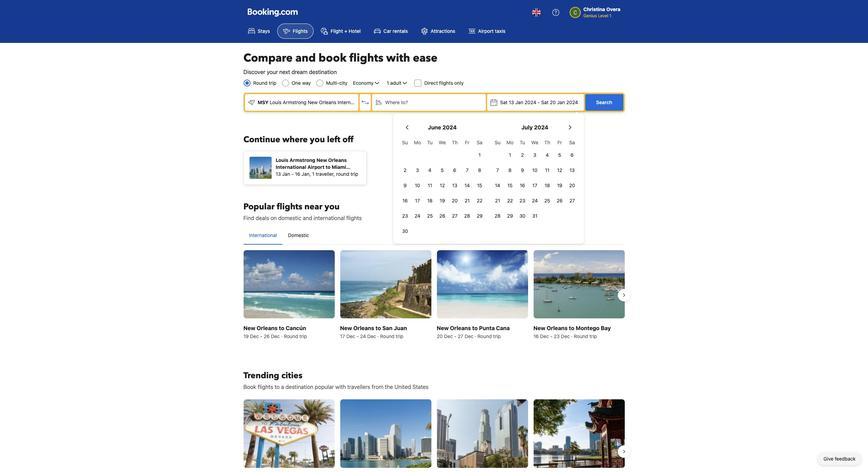 Task type: describe. For each thing, give the bounding box(es) containing it.
cities
[[281, 371, 303, 382]]

29 June 2024 checkbox
[[474, 209, 486, 223]]

8 July 2024 checkbox
[[504, 164, 516, 177]]

where to?
[[385, 99, 408, 105]]

18 for "18" option
[[545, 183, 550, 189]]

26 inside new orleans to cancún 19 dec - 26 dec · round trip
[[264, 334, 270, 340]]

orleans inside louis armstrong new orleans international airport to miami international airport
[[328, 157, 347, 163]]

orleans for new orleans to cancún
[[257, 326, 278, 332]]

juan
[[394, 326, 407, 332]]

13 July 2024 checkbox
[[566, 164, 579, 177]]

11 for 11 june 2024 option
[[428, 183, 432, 189]]

miami, united states image
[[340, 400, 431, 469]]

28 June 2024 checkbox
[[461, 209, 474, 223]]

- inside popup button
[[538, 99, 540, 105]]

round
[[336, 171, 349, 177]]

7 June 2024 checkbox
[[461, 164, 474, 177]]

17 for 17 checkbox
[[415, 198, 420, 204]]

2 July 2024 checkbox
[[516, 148, 529, 162]]

domestic
[[278, 215, 302, 222]]

to for new orleans to punta cana
[[472, 326, 478, 332]]

continue where you left off
[[244, 134, 354, 146]]

near
[[305, 201, 323, 213]]

3 for 3 checkbox
[[416, 167, 419, 173]]

tu for june
[[427, 140, 433, 146]]

left
[[327, 134, 340, 146]]

26 for 26 checkbox
[[557, 198, 563, 204]]

mo for june
[[414, 140, 421, 146]]

find
[[244, 215, 254, 222]]

round inside new orleans to cancún 19 dec - 26 dec · round trip
[[284, 334, 298, 340]]

compare
[[244, 51, 293, 66]]

region containing new orleans to cancún
[[238, 248, 630, 343]]

we for june
[[439, 140, 446, 146]]

domestic
[[288, 233, 309, 239]]

- inside new orleans to montego bay 16 dec - 23 dec · round trip
[[550, 334, 553, 340]]

next
[[279, 69, 290, 75]]

14 for 14 checkbox
[[465, 183, 470, 189]]

feedback
[[835, 457, 856, 462]]

9 July 2024 checkbox
[[516, 164, 529, 177]]

new orleans to montego bay 16 dec - 23 dec · round trip
[[534, 326, 611, 340]]

· for new orleans to montego bay
[[571, 334, 573, 340]]

18 June 2024 checkbox
[[424, 194, 436, 208]]

new for new orleans to punta cana
[[437, 326, 449, 332]]

25 for 25 option
[[427, 213, 433, 219]]

mo for july
[[507, 140, 514, 146]]

8 June 2024 checkbox
[[474, 164, 486, 177]]

18 July 2024 checkbox
[[541, 179, 554, 193]]

round for new orleans to punta cana
[[478, 334, 492, 340]]

16 June 2024 checkbox
[[399, 194, 411, 208]]

1 dec from the left
[[250, 334, 259, 340]]

multi-
[[326, 80, 339, 86]]

- inside new orleans to punta cana 20 dec - 27 dec · round trip
[[454, 334, 457, 340]]

27 for 27 option
[[570, 198, 575, 204]]

to for new orleans to cancún
[[279, 326, 284, 332]]

28 for 28 checkbox at top right
[[464, 213, 470, 219]]

grid for june
[[399, 136, 486, 239]]

grid for july
[[492, 136, 579, 223]]

stays
[[258, 28, 270, 34]]

20 inside popup button
[[550, 99, 556, 105]]

trip inside new orleans to punta cana 20 dec - 27 dec · round trip
[[493, 334, 501, 340]]

flights inside trending cities book flights to a destination popular with travellers from the united states
[[258, 385, 273, 391]]

new orleans to montego bay image
[[534, 251, 625, 319]]

28 July 2024 checkbox
[[492, 209, 504, 223]]

17 for 17 option
[[533, 183, 538, 189]]

to inside trending cities book flights to a destination popular with travellers from the united states
[[275, 385, 280, 391]]

13 June 2024 checkbox
[[449, 179, 461, 193]]

25 for the 25 july 2024 checkbox
[[545, 198, 550, 204]]

july 2024
[[522, 124, 549, 131]]

17 inside new orleans to san juan 17 dec - 24 dec · round trip
[[340, 334, 345, 340]]

continue
[[244, 134, 280, 146]]

2024 right june at the top of the page
[[443, 124, 457, 131]]

one
[[292, 80, 301, 86]]

fr for july 2024
[[558, 140, 562, 146]]

one way
[[292, 80, 311, 86]]

16 inside new orleans to montego bay 16 dec - 23 dec · round trip
[[534, 334, 539, 340]]

flights link
[[277, 24, 314, 39]]

8 for 8 july 2024 checkbox
[[509, 167, 512, 173]]

21 for 21 july 2024 option
[[495, 198, 500, 204]]

to inside louis armstrong new orleans international airport to miami international airport
[[326, 164, 331, 170]]

9 for 9 checkbox
[[521, 167, 524, 173]]

taxis
[[495, 28, 506, 34]]

1 inside option
[[479, 152, 481, 158]]

th for june 2024
[[452, 140, 458, 146]]

round for new orleans to san juan
[[380, 334, 395, 340]]

· for new orleans to san juan
[[378, 334, 379, 340]]

popular
[[244, 201, 275, 213]]

ease
[[413, 51, 438, 66]]

3 July 2024 checkbox
[[529, 148, 541, 162]]

deals
[[256, 215, 269, 222]]

on
[[271, 215, 277, 222]]

1 adult button
[[386, 79, 409, 87]]

rentals
[[393, 28, 408, 34]]

economy
[[353, 80, 374, 86]]

31 July 2024 checkbox
[[529, 209, 541, 223]]

20 inside option
[[452, 198, 458, 204]]

15 June 2024 checkbox
[[474, 179, 486, 193]]

trip right round
[[351, 171, 358, 177]]

30 July 2024 checkbox
[[516, 209, 529, 223]]

10 July 2024 checkbox
[[529, 164, 541, 177]]

christina overa genius level 1
[[584, 6, 621, 18]]

miami
[[332, 164, 346, 170]]

17 June 2024 checkbox
[[411, 194, 424, 208]]

msy louis armstrong new orleans international airport
[[258, 99, 382, 105]]

june
[[428, 124, 441, 131]]

19 June 2024 checkbox
[[436, 194, 449, 208]]

give feedback button
[[818, 453, 861, 466]]

1 July 2024 checkbox
[[504, 148, 516, 162]]

11 for 11 july 2024 checkbox
[[545, 167, 550, 173]]

orleans for new orleans to punta cana
[[450, 326, 471, 332]]

international
[[314, 215, 345, 222]]

19 for 19 july 2024 option
[[557, 183, 563, 189]]

with inside trending cities book flights to a destination popular with travellers from the united states
[[335, 385, 346, 391]]

31
[[532, 213, 538, 219]]

1 inside 'popup button'
[[387, 80, 389, 86]]

trip down your
[[269, 80, 276, 86]]

flight + hotel link
[[315, 24, 367, 39]]

0 horizontal spatial jan
[[282, 171, 290, 177]]

6 July 2024 checkbox
[[566, 148, 579, 162]]

2 sat from the left
[[541, 99, 549, 105]]

21 June 2024 checkbox
[[461, 194, 474, 208]]

27 June 2024 checkbox
[[449, 209, 461, 223]]

10 for 10 checkbox
[[415, 183, 420, 189]]

trip inside new orleans to cancún 19 dec - 26 dec · round trip
[[300, 334, 307, 340]]

10 June 2024 checkbox
[[411, 179, 424, 193]]

30 June 2024 checkbox
[[399, 225, 411, 239]]

from
[[372, 385, 384, 391]]

3 dec from the left
[[346, 334, 355, 340]]

direct flights only
[[424, 80, 464, 86]]

23 July 2024 checkbox
[[516, 194, 529, 208]]

airport taxis link
[[463, 24, 512, 39]]

14 for 14 checkbox
[[495, 183, 500, 189]]

30 for 30 checkbox
[[402, 228, 408, 234]]

flight + hotel
[[331, 28, 361, 34]]

19 for 19 june 2024 checkbox at the right top
[[440, 198, 445, 204]]

the
[[385, 385, 393, 391]]

22 July 2024 checkbox
[[504, 194, 516, 208]]

8 for 8 checkbox at the top of page
[[478, 167, 481, 173]]

christina
[[584, 6, 605, 12]]

louis armstrong new orleans international airport to miami international airport
[[276, 157, 347, 177]]

give
[[824, 457, 834, 462]]

trending cities book flights to a destination popular with travellers from the united states
[[244, 371, 429, 391]]

3 June 2024 checkbox
[[411, 164, 424, 177]]

7 for 7 option
[[466, 167, 469, 173]]

trip inside new orleans to san juan 17 dec - 24 dec · round trip
[[396, 334, 403, 340]]

1 adult
[[387, 80, 402, 86]]

discover
[[244, 69, 265, 75]]

sa for june 2024
[[477, 140, 483, 146]]

round down 'discover'
[[253, 80, 268, 86]]

0 vertical spatial you
[[310, 134, 325, 146]]

13 inside checkbox
[[452, 183, 458, 189]]

20 July 2024 checkbox
[[566, 179, 579, 193]]

flights up domestic in the top of the page
[[277, 201, 302, 213]]

4 for the 4 july 2024 checkbox
[[546, 152, 549, 158]]

new orleans to san juan 17 dec - 24 dec · round trip
[[340, 326, 407, 340]]

17 July 2024 checkbox
[[529, 179, 541, 193]]

23 for 23 june 2024 checkbox
[[402, 213, 408, 219]]

overa
[[607, 6, 621, 12]]

21 for 21 june 2024 option
[[465, 198, 470, 204]]

+
[[344, 28, 347, 34]]

5 June 2024 checkbox
[[436, 164, 449, 177]]

2024 left search
[[567, 99, 578, 105]]

orleans for new orleans to montego bay
[[547, 326, 568, 332]]

· for new orleans to punta cana
[[475, 334, 476, 340]]

9 for 9 option
[[404, 183, 407, 189]]

26 June 2024 checkbox
[[436, 209, 449, 223]]

way
[[302, 80, 311, 86]]

adult
[[390, 80, 402, 86]]

round trip
[[253, 80, 276, 86]]

20 inside checkbox
[[569, 183, 575, 189]]

car rentals link
[[368, 24, 414, 39]]

18 for 18 june 2024 option
[[427, 198, 433, 204]]

6 for 6 july 2024 checkbox
[[571, 152, 574, 158]]

25 July 2024 checkbox
[[541, 194, 554, 208]]

flight
[[331, 28, 343, 34]]

bay
[[601, 326, 611, 332]]

sa for july 2024
[[570, 140, 575, 146]]

flights left only
[[439, 80, 453, 86]]

and inside compare and book flights with ease discover your next dream destination
[[296, 51, 316, 66]]

where
[[385, 99, 400, 105]]

dream
[[292, 69, 308, 75]]

19 July 2024 checkbox
[[554, 179, 566, 193]]

new for new orleans to san juan
[[340, 326, 352, 332]]

to?
[[401, 99, 408, 105]]

popular flights near you find deals on domestic and international flights
[[244, 201, 362, 222]]

sat 13 jan 2024 - sat 20 jan 2024
[[500, 99, 578, 105]]

international button
[[244, 227, 283, 245]]

1 June 2024 checkbox
[[474, 148, 486, 162]]

1 vertical spatial 5
[[441, 167, 444, 173]]

armstrong inside louis armstrong new orleans international airport to miami international airport
[[290, 157, 315, 163]]

international up jan,
[[276, 164, 306, 170]]

give feedback
[[824, 457, 856, 462]]

24 for 24 checkbox
[[532, 198, 538, 204]]

traveller,
[[316, 171, 335, 177]]

1 inside "christina overa genius level 1"
[[610, 13, 612, 18]]

tu for july
[[520, 140, 525, 146]]

new for new orleans to montego bay
[[534, 326, 546, 332]]

car rentals
[[384, 28, 408, 34]]

travellers
[[347, 385, 370, 391]]



Task type: locate. For each thing, give the bounding box(es) containing it.
1 sa from the left
[[477, 140, 483, 146]]

jan
[[516, 99, 523, 105], [557, 99, 565, 105], [282, 171, 290, 177]]

trip down cancún
[[300, 334, 307, 340]]

2024 right 'july'
[[534, 124, 549, 131]]

booking.com logo image
[[248, 8, 298, 16], [248, 8, 298, 16]]

1 · from the left
[[281, 334, 283, 340]]

2 horizontal spatial 19
[[557, 183, 563, 189]]

2 inside checkbox
[[521, 152, 524, 158]]

16 inside checkbox
[[520, 183, 525, 189]]

to inside new orleans to punta cana 20 dec - 27 dec · round trip
[[472, 326, 478, 332]]

7 left 8 july 2024 checkbox
[[496, 167, 499, 173]]

th
[[452, 140, 458, 146], [545, 140, 550, 146]]

4 dec from the left
[[367, 334, 376, 340]]

9 right 8 july 2024 checkbox
[[521, 167, 524, 173]]

5 right 4 option in the top of the page
[[441, 167, 444, 173]]

21 July 2024 checkbox
[[492, 194, 504, 208]]

armstrong up jan,
[[290, 157, 315, 163]]

domestic button
[[283, 227, 315, 245]]

2 horizontal spatial 26
[[557, 198, 563, 204]]

1 down overa
[[610, 13, 612, 18]]

international down city
[[338, 99, 366, 105]]

th down june 2024
[[452, 140, 458, 146]]

28 right 27 june 2024 option
[[464, 213, 470, 219]]

· inside new orleans to san juan 17 dec - 24 dec · round trip
[[378, 334, 379, 340]]

book
[[244, 385, 256, 391]]

14 inside checkbox
[[465, 183, 470, 189]]

28 for 28 july 2024 option at the top right of page
[[495, 213, 501, 219]]

0 horizontal spatial 24
[[360, 334, 366, 340]]

24 inside new orleans to san juan 17 dec - 24 dec · round trip
[[360, 334, 366, 340]]

10 inside checkbox
[[415, 183, 420, 189]]

trip inside new orleans to montego bay 16 dec - 23 dec · round trip
[[590, 334, 597, 340]]

0 horizontal spatial 5
[[441, 167, 444, 173]]

orleans for new orleans to san juan
[[353, 326, 374, 332]]

14 June 2024 checkbox
[[461, 179, 474, 193]]

1 up 8 checkbox at the top of page
[[479, 152, 481, 158]]

1 vertical spatial 10
[[415, 183, 420, 189]]

27 for 27 june 2024 option
[[452, 213, 458, 219]]

10 for 10 checkbox at the right top
[[532, 167, 538, 173]]

0 vertical spatial 19
[[557, 183, 563, 189]]

1 mo from the left
[[414, 140, 421, 146]]

12 right 11 july 2024 checkbox
[[557, 167, 562, 173]]

22 inside "option"
[[507, 198, 513, 204]]

1 28 from the left
[[464, 213, 470, 219]]

2 22 from the left
[[507, 198, 513, 204]]

su
[[402, 140, 408, 146], [495, 140, 501, 146]]

region
[[238, 248, 630, 343], [238, 397, 630, 473]]

1 vertical spatial 2
[[404, 167, 407, 173]]

2 21 from the left
[[495, 198, 500, 204]]

tu down june at the top of the page
[[427, 140, 433, 146]]

11 right 10 checkbox
[[428, 183, 432, 189]]

5 dec from the left
[[444, 334, 453, 340]]

1 tu from the left
[[427, 140, 433, 146]]

1 21 from the left
[[465, 198, 470, 204]]

22 right 21 june 2024 option
[[477, 198, 483, 204]]

15 for 15 july 2024 option
[[508, 183, 513, 189]]

flights right international
[[346, 215, 362, 222]]

round down cancún
[[284, 334, 298, 340]]

july
[[522, 124, 533, 131]]

we up '3 july 2024' checkbox
[[532, 140, 539, 146]]

0 vertical spatial armstrong
[[283, 99, 307, 105]]

0 horizontal spatial su
[[402, 140, 408, 146]]

louis inside louis armstrong new orleans international airport to miami international airport
[[276, 157, 288, 163]]

2 for 2 july 2024 checkbox
[[521, 152, 524, 158]]

0 horizontal spatial 29
[[477, 213, 483, 219]]

orleans left punta
[[450, 326, 471, 332]]

you inside 'popular flights near you find deals on domestic and international flights'
[[325, 201, 340, 213]]

orleans left montego
[[547, 326, 568, 332]]

to up traveller,
[[326, 164, 331, 170]]

29 inside checkbox
[[507, 213, 513, 219]]

23 inside 23 june 2024 checkbox
[[402, 213, 408, 219]]

29 for "29" option
[[477, 213, 483, 219]]

2 su from the left
[[495, 140, 501, 146]]

new inside new orleans to punta cana 20 dec - 27 dec · round trip
[[437, 326, 449, 332]]

flights down trending
[[258, 385, 273, 391]]

1 vertical spatial 17
[[415, 198, 420, 204]]

1 vertical spatial with
[[335, 385, 346, 391]]

1 horizontal spatial sa
[[570, 140, 575, 146]]

13 jan - 16 jan, 1 traveller, round trip
[[276, 171, 358, 177]]

1 horizontal spatial 11
[[545, 167, 550, 173]]

3 right 2 july 2024 checkbox
[[534, 152, 537, 158]]

13 inside option
[[570, 167, 575, 173]]

los angeles, united states image
[[437, 400, 528, 469]]

24 June 2024 checkbox
[[411, 209, 424, 223]]

· inside new orleans to montego bay 16 dec - 23 dec · round trip
[[571, 334, 573, 340]]

grid
[[399, 136, 486, 239], [492, 136, 579, 223]]

1 horizontal spatial 23
[[520, 198, 526, 204]]

orleans inside new orleans to punta cana 20 dec - 27 dec · round trip
[[450, 326, 471, 332]]

2 left 3 checkbox
[[404, 167, 407, 173]]

trip
[[269, 80, 276, 86], [351, 171, 358, 177], [300, 334, 307, 340], [396, 334, 403, 340], [493, 334, 501, 340], [590, 334, 597, 340]]

airport
[[478, 28, 494, 34], [367, 99, 382, 105], [308, 164, 325, 170], [308, 171, 325, 177]]

armstrong down one on the top of page
[[283, 99, 307, 105]]

2 7 from the left
[[496, 167, 499, 173]]

round down montego
[[574, 334, 588, 340]]

3 · from the left
[[475, 334, 476, 340]]

1 horizontal spatial 6
[[571, 152, 574, 158]]

1 horizontal spatial 10
[[532, 167, 538, 173]]

20
[[550, 99, 556, 105], [569, 183, 575, 189], [452, 198, 458, 204], [437, 334, 443, 340]]

0 horizontal spatial 11
[[428, 183, 432, 189]]

and down near
[[303, 215, 312, 222]]

su for july
[[495, 140, 501, 146]]

fr up 7 option
[[465, 140, 470, 146]]

2 we from the left
[[532, 140, 539, 146]]

1 left 2 july 2024 checkbox
[[509, 152, 511, 158]]

1 left adult
[[387, 80, 389, 86]]

0 horizontal spatial 9
[[404, 183, 407, 189]]

7 inside option
[[466, 167, 469, 173]]

1 horizontal spatial 17
[[415, 198, 420, 204]]

14 July 2024 checkbox
[[492, 179, 504, 193]]

27 July 2024 checkbox
[[566, 194, 579, 208]]

off
[[343, 134, 354, 146]]

su up 7 option
[[495, 140, 501, 146]]

26 inside checkbox
[[557, 198, 563, 204]]

level
[[598, 13, 609, 18]]

international inside international button
[[249, 233, 277, 239]]

4 inside checkbox
[[546, 152, 549, 158]]

20 inside new orleans to punta cana 20 dec - 27 dec · round trip
[[437, 334, 443, 340]]

12 for 12 june 2024 checkbox
[[440, 183, 445, 189]]

1 grid from the left
[[399, 136, 486, 239]]

5 July 2024 checkbox
[[554, 148, 566, 162]]

10 inside checkbox
[[532, 167, 538, 173]]

attractions link
[[415, 24, 461, 39]]

22 for 22 "option"
[[507, 198, 513, 204]]

1 horizontal spatial 29
[[507, 213, 513, 219]]

with up adult
[[386, 51, 410, 66]]

7 July 2024 checkbox
[[492, 164, 504, 177]]

6 for 6 june 2024 checkbox
[[453, 167, 456, 173]]

punta
[[479, 326, 495, 332]]

19 inside checkbox
[[440, 198, 445, 204]]

27 inside new orleans to punta cana 20 dec - 27 dec · round trip
[[458, 334, 463, 340]]

17
[[533, 183, 538, 189], [415, 198, 420, 204], [340, 334, 345, 340]]

30 inside checkbox
[[402, 228, 408, 234]]

0 horizontal spatial sa
[[477, 140, 483, 146]]

0 horizontal spatial 19
[[244, 334, 249, 340]]

2 horizontal spatial 24
[[532, 198, 538, 204]]

0 horizontal spatial 23
[[402, 213, 408, 219]]

22 right 21 july 2024 option
[[507, 198, 513, 204]]

0 vertical spatial 11
[[545, 167, 550, 173]]

new inside louis armstrong new orleans international airport to miami international airport
[[317, 157, 327, 163]]

21 inside 21 june 2024 option
[[465, 198, 470, 204]]

las vegas, united states image
[[244, 400, 335, 469]]

1 horizontal spatial 7
[[496, 167, 499, 173]]

0 horizontal spatial 30
[[402, 228, 408, 234]]

2 29 from the left
[[507, 213, 513, 219]]

20 June 2024 checkbox
[[449, 194, 461, 208]]

11 July 2024 checkbox
[[541, 164, 554, 177]]

19
[[557, 183, 563, 189], [440, 198, 445, 204], [244, 334, 249, 340]]

29 for 29 july 2024 checkbox
[[507, 213, 513, 219]]

24 inside 24 checkbox
[[415, 213, 421, 219]]

states
[[413, 385, 429, 391]]

popular
[[315, 385, 334, 391]]

new inside new orleans to cancún 19 dec - 26 dec · round trip
[[244, 326, 255, 332]]

29
[[477, 213, 483, 219], [507, 213, 513, 219]]

su for june
[[402, 140, 408, 146]]

24 July 2024 checkbox
[[529, 194, 541, 208]]

1 horizontal spatial sat
[[541, 99, 549, 105]]

orleans left san
[[353, 326, 374, 332]]

1 sat from the left
[[500, 99, 508, 105]]

1 8 from the left
[[478, 167, 481, 173]]

6 dec from the left
[[465, 334, 474, 340]]

su up '2 june 2024' option
[[402, 140, 408, 146]]

2 June 2024 checkbox
[[399, 164, 411, 177]]

attractions
[[431, 28, 455, 34]]

0 vertical spatial and
[[296, 51, 316, 66]]

orlando, united states image
[[534, 400, 625, 469]]

orleans inside new orleans to montego bay 16 dec - 23 dec · round trip
[[547, 326, 568, 332]]

orleans inside new orleans to san juan 17 dec - 24 dec · round trip
[[353, 326, 374, 332]]

to left punta
[[472, 326, 478, 332]]

2 vertical spatial 27
[[458, 334, 463, 340]]

and up dream
[[296, 51, 316, 66]]

0 vertical spatial with
[[386, 51, 410, 66]]

29 right 28 checkbox at top right
[[477, 213, 483, 219]]

sa up 1 june 2024 option
[[477, 140, 483, 146]]

5 right the 4 july 2024 checkbox
[[558, 152, 561, 158]]

2 tu from the left
[[520, 140, 525, 146]]

international left traveller,
[[276, 171, 306, 177]]

2 vertical spatial 24
[[360, 334, 366, 340]]

0 horizontal spatial we
[[439, 140, 446, 146]]

1 horizontal spatial 19
[[440, 198, 445, 204]]

cancún
[[286, 326, 306, 332]]

0 vertical spatial 27
[[570, 198, 575, 204]]

29 right 28 july 2024 option at the top right of page
[[507, 213, 513, 219]]

to left cancún
[[279, 326, 284, 332]]

28
[[464, 213, 470, 219], [495, 213, 501, 219]]

th up the 4 july 2024 checkbox
[[545, 140, 550, 146]]

5
[[558, 152, 561, 158], [441, 167, 444, 173]]

12 inside the 12 "checkbox"
[[557, 167, 562, 173]]

7 right 6 june 2024 checkbox
[[466, 167, 469, 173]]

12 right 11 june 2024 option
[[440, 183, 445, 189]]

0 horizontal spatial 12
[[440, 183, 445, 189]]

1 vertical spatial 24
[[415, 213, 421, 219]]

1 we from the left
[[439, 140, 446, 146]]

4 right '3 july 2024' checkbox
[[546, 152, 549, 158]]

0 horizontal spatial 10
[[415, 183, 420, 189]]

14
[[465, 183, 470, 189], [495, 183, 500, 189]]

12 July 2024 checkbox
[[554, 164, 566, 177]]

dec
[[250, 334, 259, 340], [271, 334, 280, 340], [346, 334, 355, 340], [367, 334, 376, 340], [444, 334, 453, 340], [465, 334, 474, 340], [540, 334, 549, 340], [561, 334, 570, 340]]

11 inside checkbox
[[545, 167, 550, 173]]

10 right 9 option
[[415, 183, 420, 189]]

1 vertical spatial 27
[[452, 213, 458, 219]]

30 for 30 'option'
[[520, 213, 526, 219]]

11 June 2024 checkbox
[[424, 179, 436, 193]]

23 for 23 july 2024 option
[[520, 198, 526, 204]]

22
[[477, 198, 483, 204], [507, 198, 513, 204]]

27 inside option
[[570, 198, 575, 204]]

0 horizontal spatial tu
[[427, 140, 433, 146]]

18
[[545, 183, 550, 189], [427, 198, 433, 204]]

26 July 2024 checkbox
[[554, 194, 566, 208]]

2 dec from the left
[[271, 334, 280, 340]]

round for new orleans to montego bay
[[574, 334, 588, 340]]

12 for the 12 "checkbox"
[[557, 167, 562, 173]]

1 horizontal spatial 3
[[534, 152, 537, 158]]

genius
[[584, 13, 597, 18]]

a
[[281, 385, 284, 391]]

round inside new orleans to san juan 17 dec - 24 dec · round trip
[[380, 334, 395, 340]]

new orleans to cancún image
[[244, 251, 335, 319]]

louis right msy
[[270, 99, 282, 105]]

with right popular
[[335, 385, 346, 391]]

1 right jan,
[[312, 171, 315, 177]]

round inside new orleans to montego bay 16 dec - 23 dec · round trip
[[574, 334, 588, 340]]

0 horizontal spatial 21
[[465, 198, 470, 204]]

24
[[532, 198, 538, 204], [415, 213, 421, 219], [360, 334, 366, 340]]

tab list
[[244, 227, 625, 245]]

22 inside 'checkbox'
[[477, 198, 483, 204]]

1 su from the left
[[402, 140, 408, 146]]

21 right 20 june 2024 option
[[465, 198, 470, 204]]

2 14 from the left
[[495, 183, 500, 189]]

1 vertical spatial 12
[[440, 183, 445, 189]]

tu up 2 july 2024 checkbox
[[520, 140, 525, 146]]

1 horizontal spatial fr
[[558, 140, 562, 146]]

2 region from the top
[[238, 397, 630, 473]]

27 inside option
[[452, 213, 458, 219]]

1 vertical spatial armstrong
[[290, 157, 315, 163]]

2 horizontal spatial 23
[[554, 334, 560, 340]]

· inside new orleans to punta cana 20 dec - 27 dec · round trip
[[475, 334, 476, 340]]

1 vertical spatial 25
[[427, 213, 433, 219]]

airport taxis
[[478, 28, 506, 34]]

30 down 23 june 2024 checkbox
[[402, 228, 408, 234]]

0 vertical spatial louis
[[270, 99, 282, 105]]

23 inside 23 july 2024 option
[[520, 198, 526, 204]]

25
[[545, 198, 550, 204], [427, 213, 433, 219]]

11 left the 12 "checkbox"
[[545, 167, 550, 173]]

where to? button
[[372, 94, 486, 111]]

2 vertical spatial 26
[[264, 334, 270, 340]]

2 horizontal spatial jan
[[557, 99, 565, 105]]

9 inside 9 option
[[404, 183, 407, 189]]

18 right 17 option
[[545, 183, 550, 189]]

23 inside new orleans to montego bay 16 dec - 23 dec · round trip
[[554, 334, 560, 340]]

3 for '3 july 2024' checkbox
[[534, 152, 537, 158]]

1 inside option
[[509, 152, 511, 158]]

1 horizontal spatial grid
[[492, 136, 579, 223]]

orleans down the multi-
[[319, 99, 336, 105]]

fr
[[465, 140, 470, 146], [558, 140, 562, 146]]

to
[[326, 164, 331, 170], [279, 326, 284, 332], [376, 326, 381, 332], [472, 326, 478, 332], [569, 326, 575, 332], [275, 385, 280, 391]]

30
[[520, 213, 526, 219], [402, 228, 408, 234]]

2 grid from the left
[[492, 136, 579, 223]]

1 vertical spatial 3
[[416, 167, 419, 173]]

2024 up 'july'
[[525, 99, 537, 105]]

19 inside option
[[557, 183, 563, 189]]

hotel
[[349, 28, 361, 34]]

orleans left cancún
[[257, 326, 278, 332]]

1 horizontal spatial su
[[495, 140, 501, 146]]

1 15 from the left
[[477, 183, 482, 189]]

you up international
[[325, 201, 340, 213]]

1 fr from the left
[[465, 140, 470, 146]]

2 8 from the left
[[509, 167, 512, 173]]

1 horizontal spatial 5
[[558, 152, 561, 158]]

25 inside option
[[427, 213, 433, 219]]

1
[[610, 13, 612, 18], [387, 80, 389, 86], [479, 152, 481, 158], [509, 152, 511, 158], [312, 171, 315, 177]]

· inside new orleans to cancún 19 dec - 26 dec · round trip
[[281, 334, 283, 340]]

15 July 2024 checkbox
[[504, 179, 516, 193]]

0 horizontal spatial 17
[[340, 334, 345, 340]]

0 vertical spatial 17
[[533, 183, 538, 189]]

7 dec from the left
[[540, 334, 549, 340]]

25 June 2024 checkbox
[[424, 209, 436, 223]]

to inside new orleans to san juan 17 dec - 24 dec · round trip
[[376, 326, 381, 332]]

0 horizontal spatial 26
[[264, 334, 270, 340]]

new inside new orleans to san juan 17 dec - 24 dec · round trip
[[340, 326, 352, 332]]

new orleans to cancún 19 dec - 26 dec · round trip
[[244, 326, 307, 340]]

4
[[546, 152, 549, 158], [429, 167, 432, 173]]

1 horizontal spatial 12
[[557, 167, 562, 173]]

22 June 2024 checkbox
[[474, 194, 486, 208]]

11 inside option
[[428, 183, 432, 189]]

30 right 29 july 2024 checkbox
[[520, 213, 526, 219]]

2 inside option
[[404, 167, 407, 173]]

to left a
[[275, 385, 280, 391]]

28 inside option
[[495, 213, 501, 219]]

0 vertical spatial 2
[[521, 152, 524, 158]]

26 inside option
[[440, 213, 445, 219]]

2 mo from the left
[[507, 140, 514, 146]]

to for new orleans to san juan
[[376, 326, 381, 332]]

1 horizontal spatial jan
[[516, 99, 523, 105]]

2 vertical spatial 19
[[244, 334, 249, 340]]

9 inside 9 checkbox
[[521, 167, 524, 173]]

0 vertical spatial 4
[[546, 152, 549, 158]]

29 inside option
[[477, 213, 483, 219]]

0 horizontal spatial mo
[[414, 140, 421, 146]]

2 horizontal spatial 17
[[533, 183, 538, 189]]

orleans up the miami
[[328, 157, 347, 163]]

29 July 2024 checkbox
[[504, 209, 516, 223]]

1 horizontal spatial 8
[[509, 167, 512, 173]]

trending
[[244, 371, 279, 382]]

12 inside 12 june 2024 checkbox
[[440, 183, 445, 189]]

0 vertical spatial 24
[[532, 198, 538, 204]]

1 vertical spatial 30
[[402, 228, 408, 234]]

0 horizontal spatial fr
[[465, 140, 470, 146]]

sat
[[500, 99, 508, 105], [541, 99, 549, 105]]

9 June 2024 checkbox
[[399, 179, 411, 193]]

jan,
[[302, 171, 311, 177]]

1 29 from the left
[[477, 213, 483, 219]]

0 vertical spatial 30
[[520, 213, 526, 219]]

28 inside checkbox
[[464, 213, 470, 219]]

orleans inside new orleans to cancún 19 dec - 26 dec · round trip
[[257, 326, 278, 332]]

we
[[439, 140, 446, 146], [532, 140, 539, 146]]

22 for 22 'checkbox'
[[477, 198, 483, 204]]

14 inside checkbox
[[495, 183, 500, 189]]

1 horizontal spatial 21
[[495, 198, 500, 204]]

2 sa from the left
[[570, 140, 575, 146]]

to left san
[[376, 326, 381, 332]]

23 June 2024 checkbox
[[399, 209, 411, 223]]

28 left 29 july 2024 checkbox
[[495, 213, 501, 219]]

1 horizontal spatial 26
[[440, 213, 445, 219]]

to for new orleans to montego bay
[[569, 326, 575, 332]]

we for july
[[532, 140, 539, 146]]

united
[[395, 385, 411, 391]]

1 14 from the left
[[465, 183, 470, 189]]

0 horizontal spatial 22
[[477, 198, 483, 204]]

round down punta
[[478, 334, 492, 340]]

1 vertical spatial and
[[303, 215, 312, 222]]

2 15 from the left
[[508, 183, 513, 189]]

trip down montego
[[590, 334, 597, 340]]

- inside new orleans to cancún 19 dec - 26 dec · round trip
[[260, 334, 262, 340]]

1 th from the left
[[452, 140, 458, 146]]

montego
[[576, 326, 600, 332]]

and inside 'popular flights near you find deals on domestic and international flights'
[[303, 215, 312, 222]]

2 right 1 july 2024 option
[[521, 152, 524, 158]]

destination down cities
[[286, 385, 313, 391]]

13 inside popup button
[[509, 99, 514, 105]]

15 for 15 june 2024 option
[[477, 183, 482, 189]]

flights
[[293, 28, 308, 34]]

0 horizontal spatial 18
[[427, 198, 433, 204]]

car
[[384, 28, 391, 34]]

1 horizontal spatial 9
[[521, 167, 524, 173]]

0 vertical spatial 12
[[557, 167, 562, 173]]

4 · from the left
[[571, 334, 573, 340]]

1 22 from the left
[[477, 198, 483, 204]]

1 vertical spatial destination
[[286, 385, 313, 391]]

0 horizontal spatial 3
[[416, 167, 419, 173]]

23
[[520, 198, 526, 204], [402, 213, 408, 219], [554, 334, 560, 340]]

17 inside option
[[533, 183, 538, 189]]

7
[[466, 167, 469, 173], [496, 167, 499, 173]]

25 inside checkbox
[[545, 198, 550, 204]]

flights inside compare and book flights with ease discover your next dream destination
[[349, 51, 384, 66]]

new orleans to punta cana 20 dec - 27 dec · round trip
[[437, 326, 510, 340]]

1 horizontal spatial mo
[[507, 140, 514, 146]]

sat 13 jan 2024 - sat 20 jan 2024 button
[[487, 94, 584, 111]]

stays link
[[242, 24, 276, 39]]

mo up 1 july 2024 option
[[507, 140, 514, 146]]

round
[[253, 80, 268, 86], [284, 334, 298, 340], [380, 334, 395, 340], [478, 334, 492, 340], [574, 334, 588, 340]]

6 June 2024 checkbox
[[449, 164, 461, 177]]

2 28 from the left
[[495, 213, 501, 219]]

multi-city
[[326, 80, 348, 86]]

round down san
[[380, 334, 395, 340]]

4 July 2024 checkbox
[[541, 148, 554, 162]]

9 left 10 checkbox
[[404, 183, 407, 189]]

21 left 22 "option"
[[495, 198, 500, 204]]

fr for june 2024
[[465, 140, 470, 146]]

we down june 2024
[[439, 140, 446, 146]]

1 horizontal spatial 18
[[545, 183, 550, 189]]

1 vertical spatial 6
[[453, 167, 456, 173]]

0 horizontal spatial sat
[[500, 99, 508, 105]]

1 vertical spatial 23
[[402, 213, 408, 219]]

12 June 2024 checkbox
[[436, 179, 449, 193]]

4 June 2024 checkbox
[[424, 164, 436, 177]]

1 region from the top
[[238, 248, 630, 343]]

trip down cana
[[493, 334, 501, 340]]

0 vertical spatial destination
[[309, 69, 337, 75]]

compare and book flights with ease discover your next dream destination
[[244, 51, 438, 75]]

8 dec from the left
[[561, 334, 570, 340]]

flights
[[349, 51, 384, 66], [439, 80, 453, 86], [277, 201, 302, 213], [346, 215, 362, 222], [258, 385, 273, 391]]

0 vertical spatial 5
[[558, 152, 561, 158]]

18 right 17 checkbox
[[427, 198, 433, 204]]

2 for '2 june 2024' option
[[404, 167, 407, 173]]

1 vertical spatial region
[[238, 397, 630, 473]]

flights up the economy on the top of the page
[[349, 51, 384, 66]]

to inside new orleans to cancún 19 dec - 26 dec · round trip
[[279, 326, 284, 332]]

fr up 5 checkbox
[[558, 140, 562, 146]]

24 for 24 checkbox
[[415, 213, 421, 219]]

trip down juan
[[396, 334, 403, 340]]

16 inside option
[[403, 198, 408, 204]]

0 vertical spatial region
[[238, 248, 630, 343]]

msy
[[258, 99, 269, 105]]

international down 'deals'
[[249, 233, 277, 239]]

19 inside new orleans to cancún 19 dec - 26 dec · round trip
[[244, 334, 249, 340]]

26
[[557, 198, 563, 204], [440, 213, 445, 219], [264, 334, 270, 340]]

you left left
[[310, 134, 325, 146]]

0 vertical spatial 26
[[557, 198, 563, 204]]

15
[[477, 183, 482, 189], [508, 183, 513, 189]]

destination up the multi-
[[309, 69, 337, 75]]

1 horizontal spatial 28
[[495, 213, 501, 219]]

with
[[386, 51, 410, 66], [335, 385, 346, 391]]

1 7 from the left
[[466, 167, 469, 173]]

3
[[534, 152, 537, 158], [416, 167, 419, 173]]

16 July 2024 checkbox
[[516, 179, 529, 193]]

to inside new orleans to montego bay 16 dec - 23 dec · round trip
[[569, 326, 575, 332]]

2 fr from the left
[[558, 140, 562, 146]]

2 · from the left
[[378, 334, 379, 340]]

7 inside option
[[496, 167, 499, 173]]

destination inside compare and book flights with ease discover your next dream destination
[[309, 69, 337, 75]]

0 vertical spatial 18
[[545, 183, 550, 189]]

1 horizontal spatial 24
[[415, 213, 421, 219]]

san
[[383, 326, 393, 332]]

1 horizontal spatial we
[[532, 140, 539, 146]]

4 for 4 option in the top of the page
[[429, 167, 432, 173]]

your
[[267, 69, 278, 75]]

14 right 13 checkbox
[[465, 183, 470, 189]]

0 horizontal spatial 7
[[466, 167, 469, 173]]

louis down where
[[276, 157, 288, 163]]

to left montego
[[569, 326, 575, 332]]

10 right 9 checkbox
[[532, 167, 538, 173]]

11
[[545, 167, 550, 173], [428, 183, 432, 189]]

sa up 6 july 2024 checkbox
[[570, 140, 575, 146]]

destination inside trending cities book flights to a destination popular with travellers from the united states
[[286, 385, 313, 391]]

june 2024
[[428, 124, 457, 131]]

4 inside option
[[429, 167, 432, 173]]

- inside new orleans to san juan 17 dec - 24 dec · round trip
[[357, 334, 359, 340]]

0 horizontal spatial 8
[[478, 167, 481, 173]]

tab list containing international
[[244, 227, 625, 245]]

louis
[[270, 99, 282, 105], [276, 157, 288, 163]]

1 vertical spatial 26
[[440, 213, 445, 219]]

orleans
[[319, 99, 336, 105], [328, 157, 347, 163], [257, 326, 278, 332], [353, 326, 374, 332], [450, 326, 471, 332], [547, 326, 568, 332]]

24 inside 24 checkbox
[[532, 198, 538, 204]]

new orleans to punta cana image
[[437, 251, 528, 319]]

direct
[[424, 80, 438, 86]]

4 right 3 checkbox
[[429, 167, 432, 173]]

search button
[[585, 94, 623, 111]]

14 left 15 july 2024 option
[[495, 183, 500, 189]]

cana
[[496, 326, 510, 332]]

2 th from the left
[[545, 140, 550, 146]]

2 vertical spatial 23
[[554, 334, 560, 340]]

th for july 2024
[[545, 140, 550, 146]]

with inside compare and book flights with ease discover your next dream destination
[[386, 51, 410, 66]]

1 vertical spatial louis
[[276, 157, 288, 163]]

3 right '2 june 2024' option
[[416, 167, 419, 173]]

7 for 7 option
[[496, 167, 499, 173]]

26 for '26' option
[[440, 213, 445, 219]]

0 vertical spatial 3
[[534, 152, 537, 158]]

destination
[[309, 69, 337, 75], [286, 385, 313, 391]]

new orleans to san juan image
[[340, 251, 431, 319]]

new for new orleans to cancún
[[244, 326, 255, 332]]

·
[[281, 334, 283, 340], [378, 334, 379, 340], [475, 334, 476, 340], [571, 334, 573, 340]]

30 inside 'option'
[[520, 213, 526, 219]]

mo up 3 checkbox
[[414, 140, 421, 146]]



Task type: vqa. For each thing, say whether or not it's contained in the screenshot.
Aromatherapy
no



